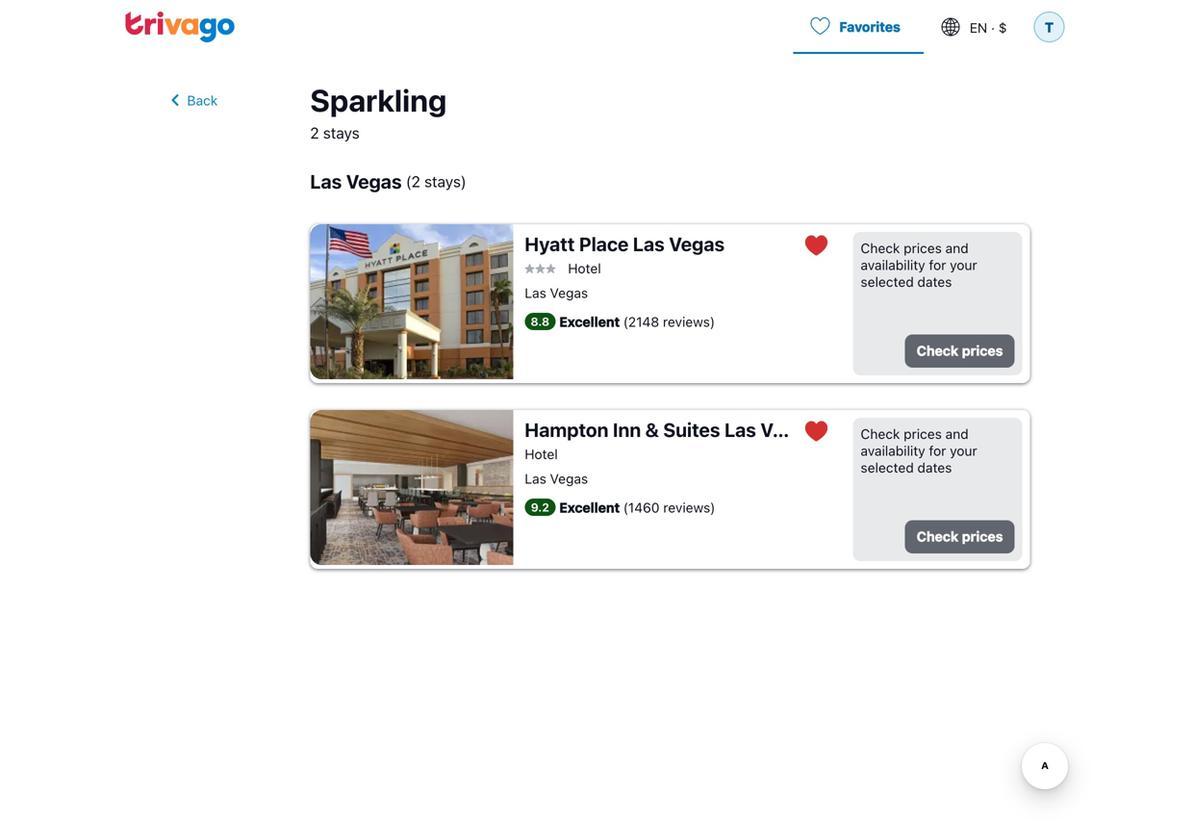 Task type: vqa. For each thing, say whether or not it's contained in the screenshot.
Hotel Hotel
yes



Task type: describe. For each thing, give the bounding box(es) containing it.
las right place
[[633, 232, 665, 255]]

availability for hyatt place las vegas
[[861, 257, 926, 273]]

nv
[[998, 418, 1023, 441]]

(1460
[[623, 499, 660, 515]]

reviews) for vegas
[[663, 314, 715, 329]]

las inside hotel las vegas
[[525, 471, 547, 487]]

your for hampton inn & suites las vegas convention center, nv
[[950, 443, 978, 459]]

las vegas (2 stays)
[[310, 170, 467, 193]]

las vegas button for suites
[[525, 466, 830, 491]]

hotel button for hampton
[[525, 446, 558, 462]]

vegas right place
[[669, 232, 725, 255]]

9.2
[[531, 501, 550, 514]]

suites
[[663, 418, 720, 441]]

t button
[[1030, 0, 1069, 54]]

check prices and availability for your selected dates for hyatt place las vegas
[[861, 240, 978, 290]]

check prices for hyatt place las vegas
[[917, 343, 1003, 359]]

excellent for hampton
[[559, 499, 620, 515]]

check prices link for hyatt place las vegas
[[905, 334, 1015, 368]]

las vegas
[[525, 285, 588, 301]]

hyatt place las vegas
[[525, 232, 725, 255]]

check prices and availability for your selected dates for hampton inn & suites las vegas convention center, nv
[[861, 426, 978, 475]]

hotel button for hyatt
[[525, 260, 601, 277]]

check prices for hampton inn & suites las vegas convention center, nv
[[917, 528, 1003, 544]]

and for hampton inn & suites las vegas convention center, nv
[[946, 426, 969, 442]]

for for hyatt place las vegas
[[929, 257, 946, 273]]

center,
[[928, 418, 994, 441]]

place
[[579, 232, 629, 255]]

favorites
[[840, 19, 901, 35]]

hotel for hotel
[[568, 260, 601, 276]]

dates for hampton inn & suites las vegas convention center, nv
[[918, 460, 952, 475]]

t
[[1045, 19, 1054, 35]]

check prices link for hampton inn & suites las vegas convention center, nv
[[905, 520, 1015, 553]]

las down 2
[[310, 170, 342, 193]]

las inside button
[[525, 285, 547, 301]]

sparkling 2 stays
[[310, 82, 447, 142]]



Task type: locate. For each thing, give the bounding box(es) containing it.
1 vertical spatial las vegas button
[[525, 466, 830, 491]]

selected for hyatt place las vegas
[[861, 274, 914, 290]]

las up "9.2" at left bottom
[[525, 471, 547, 487]]

hotel inside hotel las vegas
[[525, 446, 558, 462]]

hotel down place
[[568, 260, 601, 276]]

0 vertical spatial hotel
[[568, 260, 601, 276]]

hampton inn & suites las vegas convention center, nv
[[525, 418, 1023, 441]]

1 selected from the top
[[861, 274, 914, 290]]

selected for hampton inn & suites las vegas convention center, nv
[[861, 460, 914, 475]]

las
[[310, 170, 342, 193], [633, 232, 665, 255], [525, 285, 547, 301], [725, 418, 756, 441], [525, 471, 547, 487]]

reviews) right (2148
[[663, 314, 715, 329]]

vegas inside hotel las vegas
[[550, 471, 588, 487]]

reviews) for suites
[[663, 499, 716, 515]]

excellent down las vegas
[[559, 314, 620, 329]]

hotel las vegas
[[525, 446, 588, 487]]

0 vertical spatial selected
[[861, 274, 914, 290]]

hotel button
[[525, 260, 601, 277], [525, 446, 558, 462]]

selected
[[861, 274, 914, 290], [861, 460, 914, 475]]

las up 8.8
[[525, 285, 547, 301]]

1 vertical spatial hotel
[[525, 446, 558, 462]]

2 las vegas button from the top
[[525, 466, 830, 491]]

hyatt
[[525, 232, 575, 255]]

1 availability from the top
[[861, 257, 926, 273]]

reviews)
[[663, 314, 715, 329], [663, 499, 716, 515]]

trivago logo image
[[126, 12, 235, 42]]

2 and from the top
[[946, 426, 969, 442]]

0 vertical spatial check prices and availability for your selected dates
[[861, 240, 978, 290]]

back
[[187, 92, 218, 108]]

8.8
[[531, 315, 550, 328]]

en
[[970, 20, 988, 36]]

0 vertical spatial and
[[946, 240, 969, 256]]

check prices
[[917, 343, 1003, 359], [917, 528, 1003, 544]]

favorites link
[[793, 0, 924, 54]]

1 your from the top
[[950, 257, 978, 273]]

1 vertical spatial check prices
[[917, 528, 1003, 544]]

and
[[946, 240, 969, 256], [946, 426, 969, 442]]

1 vertical spatial reviews)
[[663, 499, 716, 515]]

sparkling
[[310, 82, 447, 118]]

1 las vegas button from the top
[[525, 281, 830, 305]]

hotel
[[568, 260, 601, 276], [525, 446, 558, 462]]

$
[[999, 20, 1007, 36]]

excellent (1460 reviews)
[[559, 499, 716, 515]]

0 vertical spatial las vegas button
[[525, 281, 830, 305]]

2 for from the top
[[929, 443, 946, 459]]

0 vertical spatial availability
[[861, 257, 926, 273]]

dates for hyatt place las vegas
[[918, 274, 952, 290]]

0 vertical spatial your
[[950, 257, 978, 273]]

1 vertical spatial availability
[[861, 443, 926, 459]]

1 vertical spatial check prices and availability for your selected dates
[[861, 426, 978, 475]]

0 vertical spatial excellent
[[559, 314, 620, 329]]

0 vertical spatial reviews)
[[663, 314, 715, 329]]

las right suites
[[725, 418, 756, 441]]

stays
[[323, 124, 360, 142]]

1 horizontal spatial hotel
[[568, 260, 601, 276]]

1 vertical spatial excellent
[[559, 499, 620, 515]]

2 check prices link from the top
[[905, 520, 1015, 553]]

hotel button up las vegas
[[525, 260, 601, 277]]

hampton
[[525, 418, 609, 441]]

hotel for hotel las vegas
[[525, 446, 558, 462]]

0 vertical spatial dates
[[918, 274, 952, 290]]

and for hyatt place las vegas
[[946, 240, 969, 256]]

vegas
[[346, 170, 402, 193], [669, 232, 725, 255], [550, 285, 588, 301], [761, 418, 816, 441], [550, 471, 588, 487]]

check prices and availability for your selected dates
[[861, 240, 978, 290], [861, 426, 978, 475]]

1 excellent from the top
[[559, 314, 620, 329]]

0 vertical spatial for
[[929, 257, 946, 273]]

0 vertical spatial check prices link
[[905, 334, 1015, 368]]

back button
[[164, 89, 218, 112]]

reviews) right (1460
[[663, 499, 716, 515]]

·
[[991, 20, 995, 36]]

vegas left '(2'
[[346, 170, 402, 193]]

inn
[[613, 418, 641, 441]]

excellent right "9.2" at left bottom
[[559, 499, 620, 515]]

2 check prices and availability for your selected dates from the top
[[861, 426, 978, 475]]

for
[[929, 257, 946, 273], [929, 443, 946, 459]]

&
[[646, 418, 659, 441]]

1 check prices from the top
[[917, 343, 1003, 359]]

las vegas button up (1460
[[525, 466, 830, 491]]

(2
[[406, 172, 421, 191]]

1 vertical spatial your
[[950, 443, 978, 459]]

las vegas button
[[525, 281, 830, 305], [525, 466, 830, 491]]

1 vertical spatial selected
[[861, 460, 914, 475]]

2 selected from the top
[[861, 460, 914, 475]]

1 and from the top
[[946, 240, 969, 256]]

1 vertical spatial for
[[929, 443, 946, 459]]

prices
[[904, 240, 942, 256], [962, 343, 1003, 359], [904, 426, 942, 442], [962, 528, 1003, 544]]

1 check prices and availability for your selected dates from the top
[[861, 240, 978, 290]]

your for hyatt place las vegas
[[950, 257, 978, 273]]

1 check prices link from the top
[[905, 334, 1015, 368]]

availability
[[861, 257, 926, 273], [861, 443, 926, 459]]

1 for from the top
[[929, 257, 946, 273]]

2 dates from the top
[[918, 460, 952, 475]]

1 vertical spatial and
[[946, 426, 969, 442]]

hotel inside button
[[568, 260, 601, 276]]

1 vertical spatial check prices link
[[905, 520, 1015, 553]]

vegas down hyatt
[[550, 285, 588, 301]]

convention
[[821, 418, 924, 441]]

vegas down hampton
[[550, 471, 588, 487]]

2 hotel button from the top
[[525, 446, 558, 462]]

dates
[[918, 274, 952, 290], [918, 460, 952, 475]]

1 vertical spatial dates
[[918, 460, 952, 475]]

0 vertical spatial check prices
[[917, 343, 1003, 359]]

availability for hampton inn & suites las vegas convention center, nv
[[861, 443, 926, 459]]

0 horizontal spatial hotel
[[525, 446, 558, 462]]

hotel down hampton
[[525, 446, 558, 462]]

2 check prices from the top
[[917, 528, 1003, 544]]

las vegas button for vegas
[[525, 281, 830, 305]]

excellent (2148 reviews)
[[559, 314, 715, 329]]

your
[[950, 257, 978, 273], [950, 443, 978, 459]]

hotel button down hampton
[[525, 446, 558, 462]]

check prices link
[[905, 334, 1015, 368], [905, 520, 1015, 553]]

excellent
[[559, 314, 620, 329], [559, 499, 620, 515]]

1 hotel button from the top
[[525, 260, 601, 277]]

check
[[861, 240, 900, 256], [917, 343, 959, 359], [861, 426, 900, 442], [917, 528, 959, 544]]

2 availability from the top
[[861, 443, 926, 459]]

0 vertical spatial hotel button
[[525, 260, 601, 277]]

stays)
[[425, 172, 467, 191]]

2 excellent from the top
[[559, 499, 620, 515]]

for for hampton inn & suites las vegas convention center, nv
[[929, 443, 946, 459]]

1 dates from the top
[[918, 274, 952, 290]]

en · $ button
[[924, 0, 1030, 54]]

(2148
[[623, 314, 659, 329]]

en · $
[[970, 20, 1007, 36]]

2 your from the top
[[950, 443, 978, 459]]

2
[[310, 124, 319, 142]]

vegas left convention
[[761, 418, 816, 441]]

las vegas button up (2148
[[525, 281, 830, 305]]

1 vertical spatial hotel button
[[525, 446, 558, 462]]

excellent for hyatt
[[559, 314, 620, 329]]



